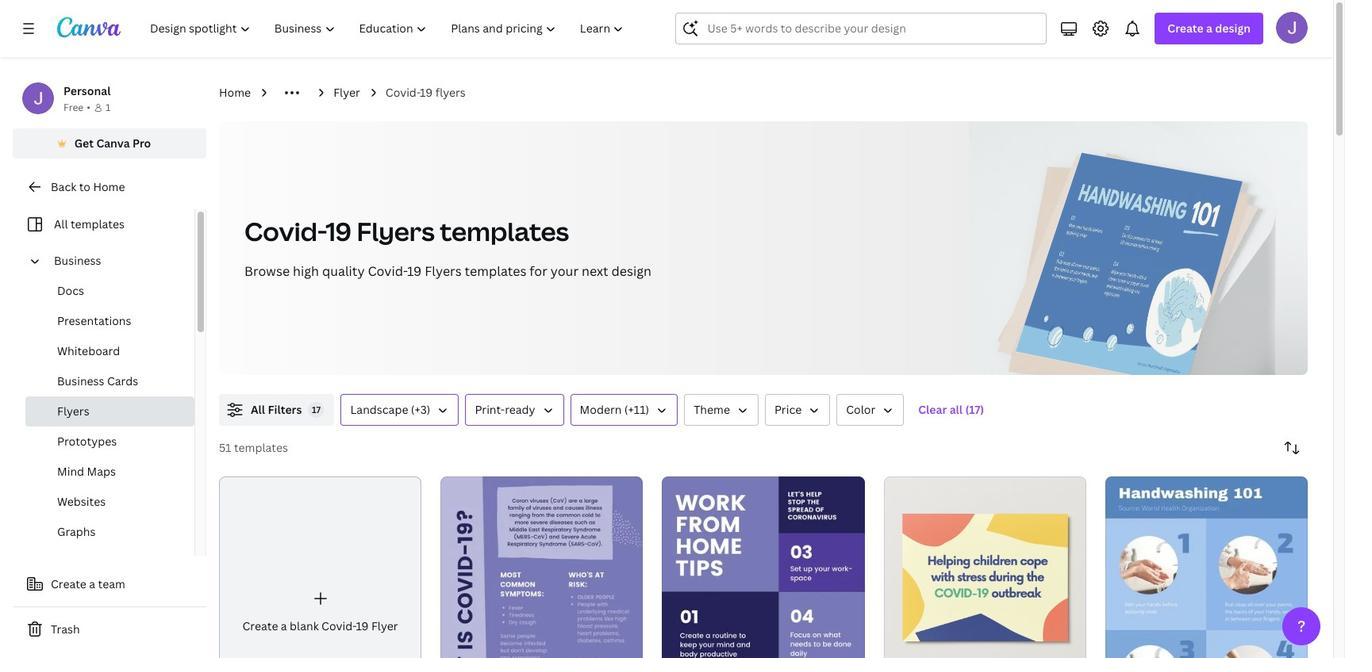 Task type: vqa. For each thing, say whether or not it's contained in the screenshot.
leftmost Baseball
no



Task type: describe. For each thing, give the bounding box(es) containing it.
canva
[[96, 136, 130, 151]]

filters
[[268, 402, 302, 417]]

design inside dropdown button
[[1215, 21, 1251, 36]]

purple and white what is covid flyer image
[[441, 477, 643, 659]]

(17)
[[965, 402, 984, 417]]

to
[[79, 179, 90, 194]]

1
[[105, 101, 111, 114]]

17 filter options selected element
[[308, 402, 324, 418]]

your
[[551, 263, 579, 280]]

covid- right quality
[[368, 263, 407, 280]]

back to home link
[[13, 171, 206, 203]]

a for design
[[1206, 21, 1213, 36]]

cards
[[107, 374, 138, 389]]

browse
[[244, 263, 290, 280]]

websites
[[57, 494, 106, 510]]

graphs
[[57, 525, 96, 540]]

create a team button
[[13, 569, 206, 601]]

business for business
[[54, 253, 101, 268]]

create for create a blank covid-19 flyer
[[243, 619, 278, 634]]

create a design
[[1168, 21, 1251, 36]]

theme
[[694, 402, 730, 417]]

mind
[[57, 464, 84, 479]]

color
[[846, 402, 876, 417]]

print-ready
[[475, 402, 535, 417]]

1 vertical spatial flyers
[[425, 263, 462, 280]]

home link
[[219, 84, 251, 102]]

Search search field
[[708, 13, 1037, 44]]

1 vertical spatial design
[[611, 263, 652, 280]]

print-ready button
[[465, 394, 564, 426]]

Sort by button
[[1276, 433, 1308, 464]]

templates inside the all templates link
[[71, 217, 125, 232]]

2 vertical spatial flyers
[[57, 404, 89, 419]]

free •
[[63, 101, 90, 114]]

colorful shapes coping with stress landscape covid flyer image
[[884, 477, 1086, 659]]

all for all filters
[[251, 402, 265, 417]]

flyer link
[[333, 84, 360, 102]]

1 horizontal spatial home
[[219, 85, 251, 100]]

websites link
[[25, 487, 194, 517]]

prototypes
[[57, 434, 117, 449]]

create a blank covid-19 flyer link
[[219, 477, 422, 659]]

modern (+11) button
[[570, 394, 678, 426]]

(+11)
[[625, 402, 649, 417]]

presentations link
[[25, 306, 194, 337]]

all for all templates
[[54, 217, 68, 232]]

create a blank covid-19 flyer element
[[219, 477, 422, 659]]

templates up for
[[440, 214, 569, 248]]

high
[[293, 263, 319, 280]]

trash link
[[13, 614, 206, 646]]

theme button
[[684, 394, 759, 426]]

17
[[312, 404, 321, 416]]

create a blank covid-19 flyer
[[243, 619, 398, 634]]

all templates link
[[22, 210, 185, 240]]

for
[[530, 263, 548, 280]]

business for business cards
[[57, 374, 104, 389]]

covid-19 flyers
[[386, 85, 466, 100]]

whiteboard link
[[25, 337, 194, 367]]

19 inside "link"
[[356, 619, 369, 634]]

back
[[51, 179, 76, 194]]

graphs link
[[25, 517, 194, 548]]

•
[[87, 101, 90, 114]]

19 up quality
[[326, 214, 352, 248]]

business cards
[[57, 374, 138, 389]]

purple and violet work from home covid flyer image
[[662, 477, 865, 659]]

price
[[775, 402, 802, 417]]

get
[[74, 136, 94, 151]]

a for team
[[89, 577, 95, 592]]



Task type: locate. For each thing, give the bounding box(es) containing it.
1 horizontal spatial create
[[243, 619, 278, 634]]

0 horizontal spatial create
[[51, 577, 86, 592]]

19 left "flyers"
[[420, 85, 433, 100]]

templates
[[440, 214, 569, 248], [71, 217, 125, 232], [465, 263, 526, 280], [234, 440, 288, 456]]

mind maps link
[[25, 457, 194, 487]]

0 vertical spatial a
[[1206, 21, 1213, 36]]

51
[[219, 440, 231, 456]]

(+3)
[[411, 402, 430, 417]]

0 vertical spatial all
[[54, 217, 68, 232]]

print-
[[475, 402, 505, 417]]

create for create a team
[[51, 577, 86, 592]]

color button
[[837, 394, 904, 426]]

team
[[98, 577, 125, 592]]

1 vertical spatial flyer
[[371, 619, 398, 634]]

2 horizontal spatial create
[[1168, 21, 1204, 36]]

0 horizontal spatial all
[[54, 217, 68, 232]]

docs
[[57, 283, 84, 298]]

all
[[54, 217, 68, 232], [251, 402, 265, 417]]

landscape (+3) button
[[341, 394, 459, 426]]

business inside the business link
[[54, 253, 101, 268]]

covid- up browse
[[244, 214, 326, 248]]

1 vertical spatial a
[[89, 577, 95, 592]]

all templates
[[54, 217, 125, 232]]

price button
[[765, 394, 830, 426]]

business link
[[48, 246, 185, 276]]

0 vertical spatial design
[[1215, 21, 1251, 36]]

1 vertical spatial all
[[251, 402, 265, 417]]

flyers up browse high quality covid-19 flyers templates for your next design
[[357, 214, 435, 248]]

ready
[[505, 402, 535, 417]]

1 vertical spatial create
[[51, 577, 86, 592]]

blue and white simple handwashing 101 covid flyers image
[[1105, 477, 1308, 659]]

2 vertical spatial a
[[281, 619, 287, 634]]

create for create a design
[[1168, 21, 1204, 36]]

modern
[[580, 402, 622, 417]]

clear
[[919, 402, 947, 417]]

jacob simon image
[[1276, 12, 1308, 44]]

templates left for
[[465, 263, 526, 280]]

0 vertical spatial flyers
[[357, 214, 435, 248]]

landscape (+3)
[[350, 402, 430, 417]]

back to home
[[51, 179, 125, 194]]

trash
[[51, 622, 80, 637]]

home
[[219, 85, 251, 100], [93, 179, 125, 194]]

covid- right the blank on the left of page
[[322, 619, 356, 634]]

business down whiteboard on the bottom left of page
[[57, 374, 104, 389]]

all filters
[[251, 402, 302, 417]]

0 horizontal spatial design
[[611, 263, 652, 280]]

a
[[1206, 21, 1213, 36], [89, 577, 95, 592], [281, 619, 287, 634]]

1 horizontal spatial flyer
[[371, 619, 398, 634]]

whiteboard
[[57, 344, 120, 359]]

modern (+11)
[[580, 402, 649, 417]]

19 down covid-19 flyers templates
[[407, 263, 422, 280]]

create a team
[[51, 577, 125, 592]]

0 horizontal spatial flyer
[[333, 85, 360, 100]]

1 vertical spatial business
[[57, 374, 104, 389]]

0 vertical spatial business
[[54, 253, 101, 268]]

None search field
[[676, 13, 1047, 44]]

2 vertical spatial create
[[243, 619, 278, 634]]

free
[[63, 101, 84, 114]]

flyer inside "link"
[[371, 619, 398, 634]]

flyers down covid-19 flyers templates
[[425, 263, 462, 280]]

all
[[950, 402, 963, 417]]

a inside dropdown button
[[1206, 21, 1213, 36]]

presentations
[[57, 314, 131, 329]]

0 vertical spatial create
[[1168, 21, 1204, 36]]

create inside dropdown button
[[1168, 21, 1204, 36]]

business up docs
[[54, 253, 101, 268]]

covid- left "flyers"
[[386, 85, 420, 100]]

prototypes link
[[25, 427, 194, 457]]

get canva pro button
[[13, 129, 206, 159]]

a for blank
[[281, 619, 287, 634]]

covid-19 flyers templates image
[[969, 121, 1308, 375], [1016, 153, 1243, 387]]

pro
[[133, 136, 151, 151]]

clear all (17) button
[[911, 394, 992, 426]]

2 horizontal spatial a
[[1206, 21, 1213, 36]]

quality
[[322, 263, 365, 280]]

1 vertical spatial home
[[93, 179, 125, 194]]

design right next
[[611, 263, 652, 280]]

flyers
[[435, 85, 466, 100]]

0 horizontal spatial home
[[93, 179, 125, 194]]

create
[[1168, 21, 1204, 36], [51, 577, 86, 592], [243, 619, 278, 634]]

personal
[[63, 83, 111, 98]]

covid- inside "link"
[[322, 619, 356, 634]]

business cards link
[[25, 367, 194, 397]]

blank
[[290, 619, 319, 634]]

business inside the business cards link
[[57, 374, 104, 389]]

0 vertical spatial home
[[219, 85, 251, 100]]

covid-
[[386, 85, 420, 100], [244, 214, 326, 248], [368, 263, 407, 280], [322, 619, 356, 634]]

create a design button
[[1155, 13, 1264, 44]]

templates down back to home in the top left of the page
[[71, 217, 125, 232]]

1 horizontal spatial all
[[251, 402, 265, 417]]

get canva pro
[[74, 136, 151, 151]]

maps
[[87, 464, 116, 479]]

clear all (17)
[[919, 402, 984, 417]]

create inside "link"
[[243, 619, 278, 634]]

flyers up prototypes
[[57, 404, 89, 419]]

browse high quality covid-19 flyers templates for your next design
[[244, 263, 652, 280]]

create inside button
[[51, 577, 86, 592]]

next
[[582, 263, 608, 280]]

1 horizontal spatial design
[[1215, 21, 1251, 36]]

landscape
[[350, 402, 408, 417]]

a inside "link"
[[281, 619, 287, 634]]

business
[[54, 253, 101, 268], [57, 374, 104, 389]]

docs link
[[25, 276, 194, 306]]

flyers
[[357, 214, 435, 248], [425, 263, 462, 280], [57, 404, 89, 419]]

a inside button
[[89, 577, 95, 592]]

all down back
[[54, 217, 68, 232]]

19
[[420, 85, 433, 100], [326, 214, 352, 248], [407, 263, 422, 280], [356, 619, 369, 634]]

0 horizontal spatial a
[[89, 577, 95, 592]]

design left the jacob simon image
[[1215, 21, 1251, 36]]

design
[[1215, 21, 1251, 36], [611, 263, 652, 280]]

19 right the blank on the left of page
[[356, 619, 369, 634]]

templates right 51
[[234, 440, 288, 456]]

top level navigation element
[[140, 13, 638, 44]]

flyer
[[333, 85, 360, 100], [371, 619, 398, 634]]

mind maps
[[57, 464, 116, 479]]

51 templates
[[219, 440, 288, 456]]

all left filters
[[251, 402, 265, 417]]

0 vertical spatial flyer
[[333, 85, 360, 100]]

1 horizontal spatial a
[[281, 619, 287, 634]]

covid-19 flyers templates
[[244, 214, 569, 248]]



